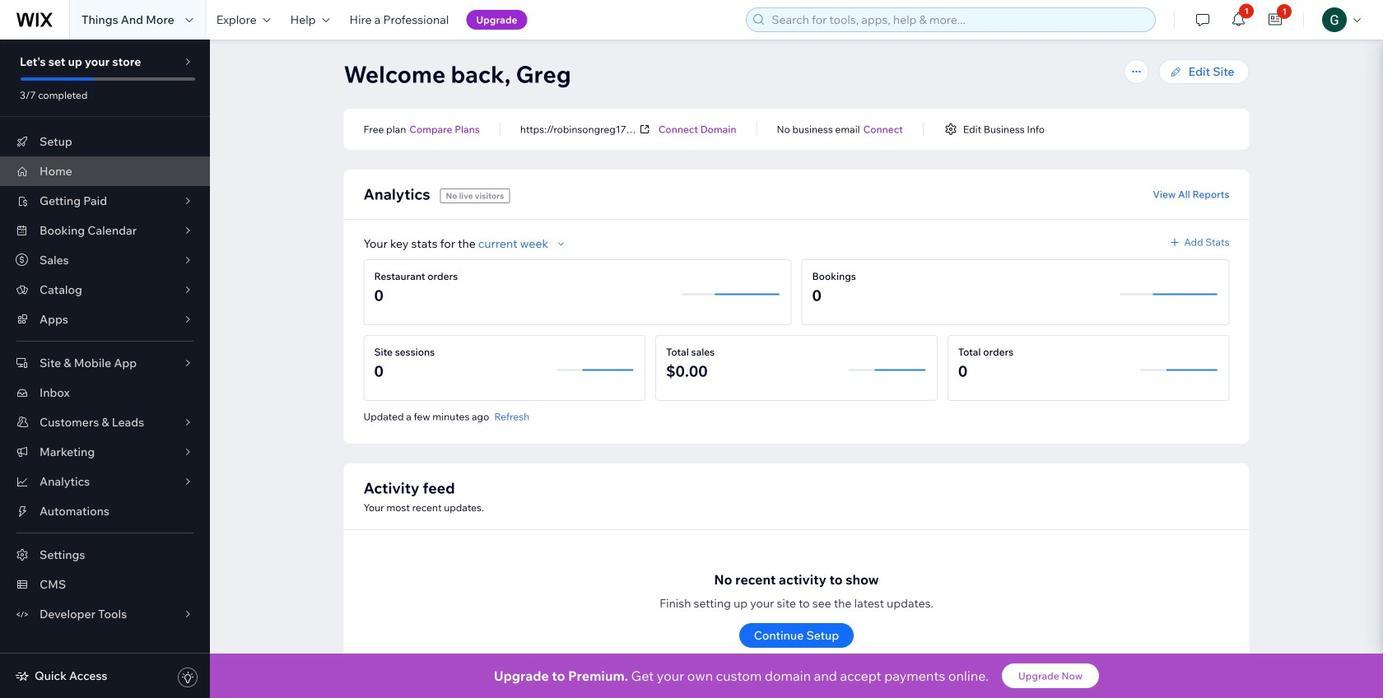Task type: locate. For each thing, give the bounding box(es) containing it.
sidebar element
[[0, 40, 210, 699]]



Task type: vqa. For each thing, say whether or not it's contained in the screenshot.
Campaign
no



Task type: describe. For each thing, give the bounding box(es) containing it.
Search for tools, apps, help & more... field
[[767, 8, 1151, 31]]



